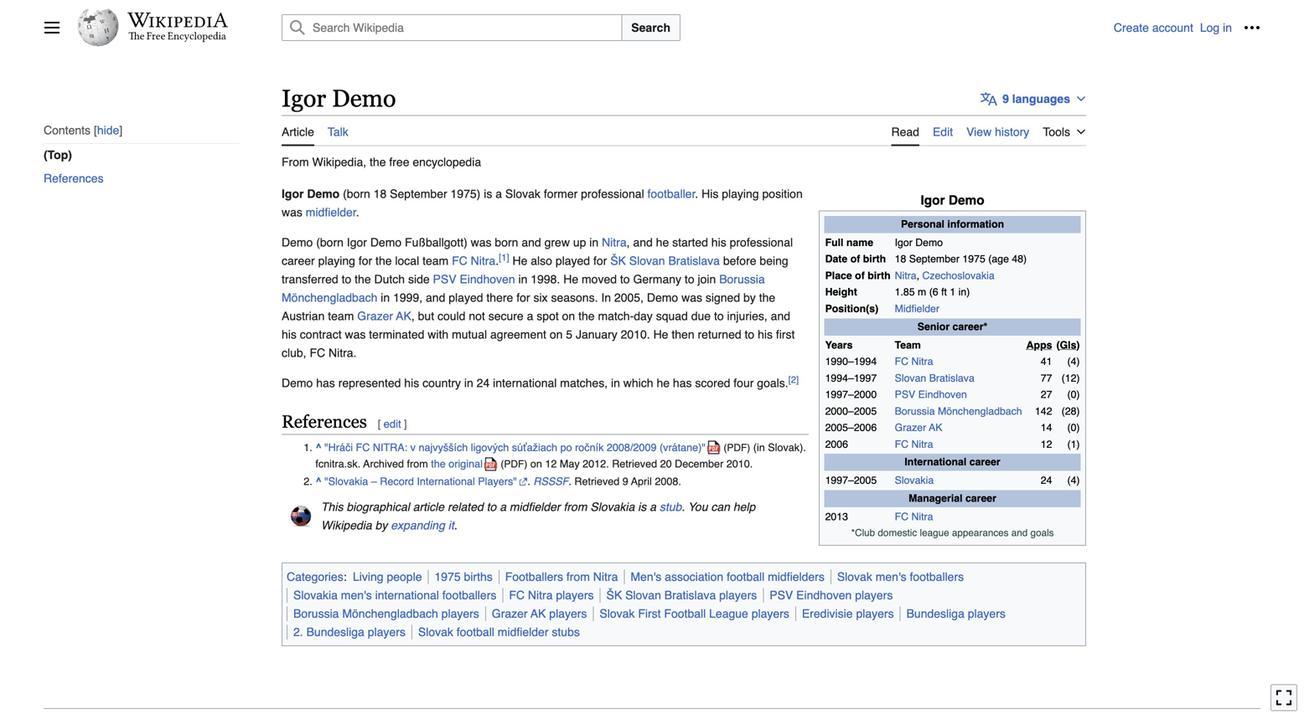 Task type: describe. For each thing, give the bounding box(es) containing it.
*club
[[851, 528, 875, 539]]

0 horizontal spatial bundesliga
[[306, 626, 364, 640]]

. rsssf . retrieved 9 april 2008 .
[[527, 476, 681, 488]]

footballer
[[648, 187, 695, 201]]

december
[[675, 459, 724, 471]]

igor down personal
[[895, 237, 913, 249]]

grazer ak players
[[492, 608, 587, 621]]

slovak left former
[[505, 187, 541, 201]]

career for managerial career
[[966, 493, 997, 505]]

1 vertical spatial men's
[[341, 589, 372, 603]]

1 vertical spatial slovan
[[895, 372, 926, 385]]

slovan bratislava link
[[895, 372, 975, 385]]

bratislava inside fc nitra . [1] he also played for šk slovan bratislava
[[668, 255, 720, 268]]

rsssf link
[[533, 476, 569, 488]]

terminated
[[369, 328, 424, 342]]

1 horizontal spatial is
[[638, 501, 646, 514]]

article link
[[282, 115, 314, 146]]

šk slovan bratislava link
[[610, 255, 720, 268]]

2012
[[583, 459, 606, 471]]

nitra up psv eindhoven players borussia mönchengladbach players
[[593, 571, 618, 584]]

he inside , but could not secure a spot on the match-day squad due to injuries, and his contract was terminated with mutual agreement on 5 january 2010. he then returned to his first club, fc nitra.
[[653, 328, 668, 342]]

0 horizontal spatial borussia mönchengladbach
[[282, 273, 765, 305]]

, for , but could not secure a spot on the match-day squad due to injuries, and his contract was terminated with mutual agreement on 5 january 2010. he then returned to his first club, fc nitra.
[[411, 310, 415, 323]]

(top) link
[[44, 143, 251, 167]]

(top)
[[44, 148, 72, 162]]

. up help
[[750, 459, 753, 471]]

2010
[[726, 459, 750, 471]]

1 horizontal spatial men's
[[876, 571, 907, 584]]

psv for psv eindhoven players borussia mönchengladbach players
[[770, 589, 793, 603]]

he inside the demo has represented his country in 24 international matches, in which he has scored four goals. [2]
[[657, 377, 670, 390]]

wikipedia image
[[127, 13, 228, 28]]

living people
[[353, 571, 422, 584]]

1 horizontal spatial 9
[[1003, 92, 1009, 105]]

0 vertical spatial on
[[562, 310, 575, 323]]

1 vertical spatial september
[[909, 253, 960, 265]]

2.
[[293, 626, 303, 640]]

former
[[544, 187, 578, 201]]

igor demo main content
[[275, 75, 1261, 667]]

the original link
[[431, 452, 498, 477]]

to down the injuries,
[[745, 328, 755, 342]]

playing inside the , and he started his professional career playing for the local team
[[318, 255, 355, 268]]

. you can help wikipedia by
[[321, 501, 755, 533]]

played inside fc nitra . [1] he also played for šk slovan bratislava
[[556, 255, 590, 268]]

:
[[343, 571, 347, 584]]

0 horizontal spatial grazer ak link
[[357, 310, 411, 323]]

0 vertical spatial igor demo
[[282, 85, 396, 112]]

grazer for leftmost "grazer ak" link
[[357, 310, 393, 323]]

playing inside the . his playing position was
[[722, 187, 759, 201]]

for inside the , and he started his professional career playing for the local team
[[359, 255, 372, 268]]

fc down team
[[895, 356, 909, 368]]

for inside fc nitra . [1] he also played for šk slovan bratislava
[[593, 255, 607, 268]]

igor down midfielder .
[[347, 236, 367, 249]]

in left 1998.
[[518, 273, 528, 286]]

transferred
[[282, 273, 338, 286]]

1 vertical spatial 18
[[895, 253, 906, 265]]

born
[[495, 236, 518, 249]]

2 vertical spatial bratislava
[[664, 589, 716, 603]]

the left free
[[370, 156, 386, 169]]

fc nitra link down demo (born igor demo fußballgott) was born and grew up in nitra
[[452, 255, 496, 268]]

career*
[[953, 321, 988, 333]]

his left "first"
[[758, 328, 773, 342]]

(4) for 24
[[1067, 475, 1080, 487]]

nitra up 'grazer ak players' link
[[528, 589, 553, 603]]

142
[[1035, 406, 1052, 418]]

demo up talk 'link'
[[332, 85, 396, 112]]

he inside the , and he started his professional career playing for the local team
[[656, 236, 669, 249]]

0 horizontal spatial is
[[484, 187, 492, 201]]

0 horizontal spatial 18
[[374, 187, 387, 201]]

article
[[413, 501, 444, 514]]

. down december
[[678, 476, 681, 488]]

1975)
[[451, 187, 481, 201]]

0 vertical spatial 12
[[1041, 439, 1052, 451]]

2 vertical spatial slovan
[[625, 589, 661, 603]]

eindhoven for psv eindhoven
[[918, 389, 967, 401]]

0 vertical spatial (born
[[343, 187, 370, 201]]

"hráči fc nitra: v najvyšších ligových súťažiach po ročník 2008/2009 (vrátane)"
[[325, 442, 706, 454]]

mutual
[[452, 328, 487, 342]]

a left stub link
[[650, 501, 656, 514]]

. left rsssf
[[527, 476, 530, 488]]

0 vertical spatial retrieved
[[612, 459, 657, 471]]

country
[[423, 377, 461, 390]]

czechoslovakia link
[[922, 270, 995, 282]]

april
[[631, 476, 652, 488]]

players up eredivisie players
[[855, 589, 893, 603]]

1 vertical spatial 24
[[1041, 475, 1052, 487]]

grazer ak players link
[[492, 608, 587, 621]]

20
[[660, 459, 672, 471]]

in 1999, and played there for six seasons. in 2005, demo was signed by the austrian team
[[282, 291, 775, 323]]

1 vertical spatial international
[[417, 476, 475, 488]]

midfielder .
[[306, 206, 359, 219]]

men's association football midfielders link
[[631, 571, 825, 584]]

spot
[[537, 310, 559, 323]]

matches,
[[560, 377, 608, 390]]

–
[[371, 476, 377, 488]]

wikipedia,
[[312, 156, 366, 169]]

(0) for 14
[[1067, 422, 1080, 434]]

record
[[380, 476, 414, 488]]

1 vertical spatial football
[[457, 626, 494, 640]]

position
[[762, 187, 803, 201]]

psv eindhoven
[[895, 389, 967, 401]]

(pdf) for (pdf) on 12 may 2012 . retrieved 20 december 2010 .
[[501, 459, 527, 471]]

demo up midfielder link
[[307, 187, 340, 201]]

2 has from the left
[[673, 377, 692, 390]]

players down slovak men's footballers link
[[856, 608, 894, 621]]

fullscreen image
[[1276, 690, 1292, 707]]

. inside fc nitra . [1] he also played for šk slovan bratislava
[[496, 255, 499, 268]]

international inside the demo has represented his country in 24 international matches, in which he has scored four goals. [2]
[[493, 377, 557, 390]]

injuries,
[[727, 310, 768, 323]]

edit link
[[384, 418, 401, 431]]

was inside in 1999, and played there for six seasons. in 2005, demo was signed by the austrian team
[[681, 291, 702, 305]]

1 vertical spatial midfielder
[[510, 501, 560, 514]]

players up stubs
[[549, 608, 587, 621]]

players down the appearances
[[968, 608, 1006, 621]]

nitra up fc nitra . [1] he also played for šk slovan bratislava
[[602, 236, 627, 249]]

(vrátane)"
[[660, 442, 706, 454]]

tools
[[1043, 125, 1070, 139]]

^ for "slovakia – record international players"
[[315, 476, 322, 488]]

career for international career
[[970, 457, 1001, 469]]

[1] link
[[499, 253, 509, 263]]

this
[[321, 501, 343, 514]]

nitra.
[[329, 347, 357, 360]]

and inside , but could not secure a spot on the match-day squad due to injuries, and his contract was terminated with mutual agreement on 5 january 2010. he then returned to his first club, fc nitra.
[[771, 310, 790, 323]]

players down footballers from nitra link
[[556, 589, 594, 603]]

nitra up slovan bratislava
[[911, 356, 933, 368]]

players down 1975 births link
[[441, 608, 479, 621]]

1 vertical spatial 12
[[545, 459, 557, 471]]

2013
[[825, 511, 848, 523]]

fc right "hráči
[[356, 442, 370, 454]]

and left goals
[[1011, 528, 1028, 539]]

1 horizontal spatial international
[[905, 457, 967, 469]]

0 horizontal spatial professional
[[581, 187, 644, 201]]

nitra up 1.85 m
[[895, 270, 917, 282]]

1 vertical spatial on
[[550, 328, 563, 342]]

2 vertical spatial midfielder
[[498, 626, 549, 640]]

senior
[[918, 321, 950, 333]]

players"
[[478, 476, 517, 488]]

igor up personal
[[921, 193, 945, 208]]

a right 1975)
[[496, 187, 502, 201]]

slovak football midfielder stubs link
[[418, 626, 580, 640]]

nitra up league
[[911, 511, 933, 523]]

1 vertical spatial igor demo
[[921, 193, 985, 208]]

returned
[[698, 328, 741, 342]]

to up 2005,
[[620, 273, 630, 286]]

slovan bratislava
[[895, 372, 975, 385]]

igor down from
[[282, 187, 304, 201]]

in left which
[[611, 377, 620, 390]]

team inside the , and he started his professional career playing for the local team
[[423, 255, 449, 268]]

psv eindhoven in 1998. he moved to germany to join
[[433, 273, 719, 286]]

league
[[920, 528, 949, 539]]

1 vertical spatial slovakia
[[590, 501, 635, 514]]

, but could not secure a spot on the match-day squad due to injuries, and his contract was terminated with mutual agreement on 5 january 2010. he then returned to his first club, fc nitra.
[[282, 310, 795, 360]]

0 vertical spatial football
[[727, 571, 765, 584]]

1 has from the left
[[316, 377, 335, 390]]

ročník
[[575, 442, 604, 454]]

demo up "local"
[[370, 236, 402, 249]]

rsssf
[[533, 476, 569, 488]]

^ link for "slovakia
[[315, 476, 322, 488]]

of for date
[[850, 253, 860, 265]]

fc up domestic
[[895, 511, 909, 523]]

"hráči
[[325, 442, 353, 454]]

contract
[[300, 328, 342, 342]]

1975 births link
[[435, 571, 493, 584]]

slovak for slovak first football league players
[[600, 608, 635, 621]]

0 horizontal spatial footballers
[[442, 589, 496, 603]]

0 vertical spatial slovakia
[[895, 475, 934, 487]]

(0) for 27
[[1067, 389, 1080, 401]]

slovak football midfielder stubs
[[418, 626, 580, 640]]

1 vertical spatial retrieved
[[574, 476, 620, 488]]

1 in)
[[950, 286, 970, 299]]

2 vertical spatial from
[[567, 571, 590, 584]]

create
[[1114, 21, 1149, 34]]

1990–1994
[[825, 356, 877, 368]]

he for [1]
[[512, 255, 528, 268]]

eindhoven for psv eindhoven in 1998. he moved to germany to join
[[460, 273, 515, 286]]

grazer ak for the rightmost "grazer ak" link
[[895, 422, 942, 434]]

started
[[672, 236, 708, 249]]

to left join
[[685, 273, 695, 286]]

talk
[[328, 125, 349, 139]]

. up . rsssf . retrieved 9 april 2008 .
[[606, 459, 609, 471]]

^ for "hráči fc nitra: v najvyšších ligových súťažiach po ročník 2008/2009 (vrátane)"
[[315, 442, 322, 454]]

2 vertical spatial on
[[530, 459, 542, 471]]

1998.
[[531, 273, 560, 286]]

references link
[[44, 167, 240, 190]]

in inside in 1999, and played there for six seasons. in 2005, demo was signed by the austrian team
[[381, 291, 390, 305]]

players up league
[[719, 589, 757, 603]]

from inside the (in slovak). fcnitra.sk. archived from
[[407, 459, 428, 471]]

1 horizontal spatial psv eindhoven link
[[895, 389, 967, 401]]

contents
[[44, 124, 91, 137]]

and up also
[[522, 236, 541, 249]]

fc nitra for 2013
[[895, 511, 933, 523]]

players down borussia mönchengladbach players link
[[368, 626, 406, 640]]

(4) for 41
[[1067, 356, 1080, 368]]

, for , and he started his professional career playing for the local team
[[627, 236, 630, 249]]

footballers
[[505, 571, 563, 584]]

ligových
[[471, 442, 509, 454]]

slovak men's footballers link
[[837, 571, 964, 584]]

igor up article link
[[282, 85, 326, 112]]

1 vertical spatial (born
[[316, 236, 344, 249]]

0 vertical spatial psv eindhoven link
[[433, 273, 515, 286]]

0 horizontal spatial 1975
[[435, 571, 461, 584]]

in right country at left
[[464, 377, 473, 390]]

biographical
[[346, 501, 410, 514]]

players right league
[[752, 608, 789, 621]]

1 horizontal spatial borussia mönchengladbach
[[895, 406, 1022, 418]]

Search Wikipedia search field
[[282, 14, 622, 41]]

of for place
[[855, 270, 865, 282]]

the inside the original link
[[431, 459, 446, 471]]

slovan inside fc nitra . [1] he also played for šk slovan bratislava
[[629, 255, 665, 268]]

77
[[1041, 372, 1052, 385]]

Search search field
[[262, 14, 1114, 41]]

2 vertical spatial igor demo
[[895, 237, 943, 249]]

demo down personal
[[915, 237, 943, 249]]

^ link for "hráči
[[315, 442, 322, 454]]

date
[[825, 253, 848, 265]]

club,
[[282, 347, 306, 360]]

. down the may
[[569, 476, 572, 488]]

view history
[[966, 125, 1030, 139]]

team
[[895, 339, 921, 351]]

apps ( gls )
[[1026, 339, 1080, 351]]

1 horizontal spatial bundesliga
[[907, 608, 965, 621]]

(age 48)
[[988, 253, 1027, 265]]

2010.
[[621, 328, 650, 342]]

professional inside the , and he started his professional career playing for the local team
[[730, 236, 793, 249]]

eredivisie players
[[802, 608, 894, 621]]

date of birth
[[825, 253, 886, 265]]

grazer ak for leftmost "grazer ak" link
[[357, 310, 411, 323]]

and inside in 1999, and played there for six seasons. in 2005, demo was signed by the austrian team
[[426, 291, 445, 305]]

1 horizontal spatial borussia mönchengladbach link
[[895, 406, 1022, 418]]

first
[[638, 608, 661, 621]]

fc inside fc nitra . [1] he also played for šk slovan bratislava
[[452, 255, 468, 268]]

he for 1998.
[[563, 273, 578, 286]]



Task type: vqa. For each thing, say whether or not it's contained in the screenshot.


Task type: locate. For each thing, give the bounding box(es) containing it.
fußballgott)
[[405, 236, 467, 249]]

played up not
[[449, 291, 483, 305]]

1 vertical spatial ,
[[917, 270, 920, 282]]

bundesliga
[[907, 608, 965, 621], [306, 626, 364, 640]]

slovakia inside slovak men's footballers slovakia men's international footballers
[[293, 589, 338, 603]]

stub link
[[660, 501, 682, 514]]

[2]
[[788, 375, 799, 386]]

is right 1975)
[[484, 187, 492, 201]]

mönchengladbach down transferred
[[282, 291, 378, 305]]

slovakia men's international footballers link
[[293, 589, 496, 603]]

2 horizontal spatial slovakia
[[895, 475, 934, 487]]

1 vertical spatial he
[[657, 377, 670, 390]]

2 ^ from the top
[[315, 476, 322, 488]]

the inside in 1999, and played there for six seasons. in 2005, demo was signed by the austrian team
[[759, 291, 775, 305]]

international up slovakia link at the right bottom
[[905, 457, 967, 469]]

9 languages
[[1003, 92, 1070, 105]]

1 vertical spatial borussia
[[895, 406, 935, 418]]

1 vertical spatial career
[[970, 457, 1001, 469]]

fc nitra link for 1990–1994
[[895, 356, 933, 368]]

0 vertical spatial midfielder
[[306, 206, 356, 219]]

league
[[709, 608, 748, 621]]

agreement
[[490, 328, 546, 342]]

played inside in 1999, and played there for six seasons. in 2005, demo was signed by the austrian team
[[449, 291, 483, 305]]

footballers
[[910, 571, 964, 584], [442, 589, 496, 603]]

1 horizontal spatial played
[[556, 255, 590, 268]]

0 vertical spatial he
[[512, 255, 528, 268]]

and inside the , and he started his professional career playing for the local team
[[633, 236, 653, 249]]

9
[[1003, 92, 1009, 105], [623, 476, 628, 488]]

may
[[560, 459, 580, 471]]

(pdf)
[[724, 442, 750, 454], [501, 459, 527, 471]]

borussia inside borussia mönchengladbach
[[719, 273, 765, 286]]

from down rsssf
[[564, 501, 587, 514]]

1 vertical spatial from
[[564, 501, 587, 514]]

2 horizontal spatial ak
[[929, 422, 942, 434]]

^ down fcnitra.sk.
[[315, 476, 322, 488]]

birth
[[863, 253, 886, 265], [868, 270, 891, 282]]

fc nitra for 1990–1994
[[895, 356, 933, 368]]

scored
[[695, 377, 730, 390]]

by inside . you can help wikipedia by
[[375, 519, 388, 533]]

his inside the , and he started his professional career playing for the local team
[[711, 236, 726, 249]]

(born
[[343, 187, 370, 201], [316, 236, 344, 249]]

[
[[378, 418, 381, 431]]

could
[[438, 310, 466, 323]]

slovak down slovak men's footballers slovakia men's international footballers
[[600, 608, 635, 621]]

0 vertical spatial 1975
[[963, 253, 986, 265]]

2 vertical spatial career
[[966, 493, 997, 505]]

0 vertical spatial career
[[282, 255, 315, 268]]

0 vertical spatial of
[[850, 253, 860, 265]]

original
[[449, 459, 483, 471]]

1 vertical spatial bratislava
[[929, 372, 975, 385]]

9 inside "igor demo" element
[[623, 476, 628, 488]]

0 vertical spatial ^ link
[[315, 442, 322, 454]]

1 (4) from the top
[[1067, 356, 1080, 368]]

1 horizontal spatial references
[[282, 412, 367, 432]]

to inside before being transferred to the dutch side
[[342, 273, 351, 286]]

0 vertical spatial 18
[[374, 187, 387, 201]]

footballers up bundesliga players link
[[910, 571, 964, 584]]

the inside , but could not secure a spot on the match-day squad due to injuries, and his contract was terminated with mutual agreement on 5 january 2010. he then returned to his first club, fc nitra.
[[578, 310, 595, 323]]

0 vertical spatial september
[[390, 187, 447, 201]]

fc
[[452, 255, 468, 268], [310, 347, 325, 360], [895, 356, 909, 368], [895, 439, 909, 451], [356, 442, 370, 454], [895, 511, 909, 523], [509, 589, 525, 603]]

side
[[408, 273, 430, 286]]

the inside the , and he started his professional career playing for the local team
[[376, 255, 392, 268]]

soccer icon image
[[284, 500, 318, 534]]

fc nitra link up domestic
[[895, 511, 933, 523]]

fc nitra for 2006
[[895, 439, 933, 451]]

demo inside in 1999, and played there for six seasons. in 2005, demo was signed by the austrian team
[[647, 291, 678, 305]]

1 horizontal spatial footballers
[[910, 571, 964, 584]]

mönchengladbach inside psv eindhoven players borussia mönchengladbach players
[[342, 608, 438, 621]]

0 vertical spatial references
[[44, 172, 104, 185]]

help
[[733, 501, 755, 514]]

czechoslovakia
[[922, 270, 995, 282]]

fc nitra link up slovakia link at the right bottom
[[895, 439, 933, 451]]

also
[[531, 255, 552, 268]]

fc down demo (born igor demo fußballgott) was born and grew up in nitra
[[452, 255, 468, 268]]

2 horizontal spatial ,
[[917, 270, 920, 282]]

football down births
[[457, 626, 494, 640]]

1 vertical spatial eindhoven
[[918, 389, 967, 401]]

it
[[448, 519, 454, 533]]

the free encyclopedia image
[[129, 32, 227, 43]]

18 up the place of birth nitra , czechoslovakia
[[895, 253, 906, 265]]

on left 5
[[550, 328, 563, 342]]

gls
[[1060, 339, 1077, 351]]

in right log
[[1223, 21, 1232, 34]]

(pdf) inside (pdf) on 12 may 2012 . retrieved 20 december 2010 .
[[501, 459, 527, 471]]

career inside the , and he started his professional career playing for the local team
[[282, 255, 315, 268]]

archived
[[363, 459, 404, 471]]

9 left april in the left of the page
[[623, 476, 628, 488]]

from
[[282, 156, 309, 169]]

the inside before being transferred to the dutch side
[[355, 273, 371, 286]]

1 vertical spatial ak
[[929, 422, 942, 434]]

, inside the , and he started his professional career playing for the local team
[[627, 236, 630, 249]]

0 vertical spatial bratislava
[[668, 255, 720, 268]]

log in and more options image
[[1244, 19, 1261, 36]]

(pdf) for (pdf)
[[724, 442, 750, 454]]

1 horizontal spatial ,
[[627, 236, 630, 249]]

the original
[[431, 459, 483, 471]]

demo inside the demo has represented his country in 24 international matches, in which he has scored four goals. [2]
[[282, 377, 313, 390]]

team inside in 1999, and played there for six seasons. in 2005, demo was signed by the austrian team
[[328, 310, 354, 323]]

slovan up 'germany'
[[629, 255, 665, 268]]

free
[[389, 156, 409, 169]]

demo up transferred
[[282, 236, 313, 249]]

psv down midfielders on the right bottom
[[770, 589, 793, 603]]

slovan
[[629, 255, 665, 268], [895, 372, 926, 385], [625, 589, 661, 603]]

, inside , but could not secure a spot on the match-day squad due to injuries, and his contract was terminated with mutual agreement on 5 january 2010. he then returned to his first club, fc nitra.
[[411, 310, 415, 323]]

has left the scored
[[673, 377, 692, 390]]

information
[[947, 218, 1004, 230]]

ak for leftmost "grazer ak" link
[[396, 310, 411, 323]]

grew
[[544, 236, 570, 249]]

career up managerial career
[[970, 457, 1001, 469]]

2006
[[825, 439, 848, 451]]

psv for psv eindhoven
[[895, 389, 915, 401]]

his
[[702, 187, 719, 201]]

to
[[342, 273, 351, 286], [620, 273, 630, 286], [685, 273, 695, 286], [714, 310, 724, 323], [745, 328, 755, 342], [487, 501, 496, 514]]

ak for 'grazer ak players' link
[[531, 608, 546, 621]]

šk inside fc nitra . [1] he also played for šk slovan bratislava
[[610, 255, 626, 268]]

0 vertical spatial ^
[[315, 442, 322, 454]]

bundesliga players link
[[907, 608, 1006, 621]]

(born down midfielder link
[[316, 236, 344, 249]]

has
[[316, 377, 335, 390], [673, 377, 692, 390]]

living
[[353, 571, 384, 584]]

history
[[995, 125, 1030, 139]]

(12)
[[1062, 372, 1080, 385]]

men's down :
[[341, 589, 372, 603]]

for inside in 1999, and played there for six seasons. in 2005, demo was signed by the austrian team
[[516, 291, 530, 305]]

article
[[282, 125, 314, 139]]

0 horizontal spatial international
[[375, 589, 439, 603]]

borussia mönchengladbach
[[282, 273, 765, 305], [895, 406, 1022, 418]]

fc nitra link for 2013
[[895, 511, 933, 523]]

2 horizontal spatial for
[[593, 255, 607, 268]]

a
[[496, 187, 502, 201], [527, 310, 533, 323], [500, 501, 506, 514], [650, 501, 656, 514]]

1 (0) from the top
[[1067, 389, 1080, 401]]

1 vertical spatial fc nitra
[[895, 439, 933, 451]]

9 right language progressive image
[[1003, 92, 1009, 105]]

1 vertical spatial (pdf)
[[501, 459, 527, 471]]

played up psv eindhoven in 1998. he moved to germany to join
[[556, 255, 590, 268]]

in down 'dutch'
[[381, 291, 390, 305]]

psv for psv eindhoven in 1998. he moved to germany to join
[[433, 273, 456, 286]]

up
[[573, 236, 586, 249]]

account
[[1152, 21, 1193, 34]]

2 (0) from the top
[[1067, 422, 1080, 434]]

borussia for right borussia mönchengladbach link
[[895, 406, 935, 418]]

mönchengladbach down "psv eindhoven"
[[938, 406, 1022, 418]]

birth down date of birth
[[868, 270, 891, 282]]

by up the injuries,
[[743, 291, 756, 305]]

to right due
[[714, 310, 724, 323]]

0 vertical spatial ak
[[396, 310, 411, 323]]

24 right country at left
[[477, 377, 490, 390]]

slovak for slovak men's footballers slovakia men's international footballers
[[837, 571, 872, 584]]

bundesliga down slovak men's footballers link
[[907, 608, 965, 621]]

1 vertical spatial bundesliga
[[306, 626, 364, 640]]

1 horizontal spatial 24
[[1041, 475, 1052, 487]]

0 vertical spatial slovan
[[629, 255, 665, 268]]

fc down contract
[[310, 347, 325, 360]]

18 september 1975 (age 48)
[[895, 253, 1027, 265]]

international down people
[[375, 589, 439, 603]]

slovak for slovak football midfielder stubs
[[418, 626, 453, 640]]

1 vertical spatial mönchengladbach
[[938, 406, 1022, 418]]

slovakia
[[895, 475, 934, 487], [590, 501, 635, 514], [293, 589, 338, 603]]

. inside . you can help wikipedia by
[[682, 501, 685, 514]]

nitra inside fc nitra . [1] he also played for šk slovan bratislava
[[471, 255, 496, 268]]

0 vertical spatial 9
[[1003, 92, 1009, 105]]

psv
[[433, 273, 456, 286], [895, 389, 915, 401], [770, 589, 793, 603]]

psv eindhoven link down slovan bratislava link
[[895, 389, 967, 401]]

language progressive image
[[981, 90, 997, 107]]

1 vertical spatial ^ link
[[315, 476, 322, 488]]

slovak men's footballers slovakia men's international footballers
[[293, 571, 964, 603]]

was left born
[[471, 236, 492, 249]]

najvyšších
[[419, 442, 468, 454]]

1 vertical spatial of
[[855, 270, 865, 282]]

international inside slovak men's footballers slovakia men's international footballers
[[375, 589, 439, 603]]

retrieved down 2008/2009
[[612, 459, 657, 471]]

0 vertical spatial by
[[743, 291, 756, 305]]

0 horizontal spatial 9
[[623, 476, 628, 488]]

0 vertical spatial grazer ak link
[[357, 310, 411, 323]]

0 horizontal spatial nitra link
[[602, 236, 627, 249]]

1 fc nitra from the top
[[895, 356, 933, 368]]

1 horizontal spatial borussia
[[719, 273, 765, 286]]

slovak inside slovak men's footballers slovakia men's international footballers
[[837, 571, 872, 584]]

apps
[[1026, 339, 1052, 351]]

footer
[[44, 709, 1261, 720]]

^ link
[[315, 442, 322, 454], [315, 476, 322, 488]]

height
[[825, 286, 857, 299]]

ak for the rightmost "grazer ak" link
[[929, 422, 942, 434]]

0 horizontal spatial played
[[449, 291, 483, 305]]

borussia inside psv eindhoven players borussia mönchengladbach players
[[293, 608, 339, 621]]

igor demo element
[[282, 146, 1086, 647]]

1 horizontal spatial nitra link
[[895, 270, 917, 282]]

1 vertical spatial (4)
[[1067, 475, 1080, 487]]

search button
[[621, 14, 681, 41]]

2 vertical spatial ,
[[411, 310, 415, 323]]

his up club,
[[282, 328, 297, 342]]

slovan up "psv eindhoven"
[[895, 372, 926, 385]]

a down players"
[[500, 501, 506, 514]]

professional up being
[[730, 236, 793, 249]]

bratislava up "psv eindhoven"
[[929, 372, 975, 385]]

0 horizontal spatial he
[[512, 255, 528, 268]]

moved
[[582, 273, 617, 286]]

and up "first"
[[771, 310, 790, 323]]

expanding it .
[[391, 519, 457, 533]]

1 vertical spatial borussia mönchengladbach link
[[895, 406, 1022, 418]]

2 vertical spatial borussia
[[293, 608, 339, 621]]

personal tools navigation
[[1114, 14, 1266, 41]]

0 vertical spatial grazer ak
[[357, 310, 411, 323]]

0 vertical spatial borussia mönchengladbach link
[[282, 273, 765, 305]]

igor demo down personal
[[895, 237, 943, 249]]

was left midfielder link
[[282, 206, 302, 219]]

0 vertical spatial team
[[423, 255, 449, 268]]

edit link
[[933, 115, 953, 145]]

^ link left "hráči
[[315, 442, 322, 454]]

birth down the name
[[863, 253, 886, 265]]

1 ^ link from the top
[[315, 442, 322, 454]]

2005–2006
[[825, 422, 877, 434]]

slovan down the men's
[[625, 589, 661, 603]]

igor demo up personal information on the top right of the page
[[921, 193, 985, 208]]

1 vertical spatial šk
[[606, 589, 622, 603]]

0 horizontal spatial psv eindhoven link
[[433, 273, 515, 286]]

for left six
[[516, 291, 530, 305]]

(1)
[[1067, 439, 1080, 451]]

to right related
[[487, 501, 496, 514]]

demo up information
[[949, 193, 985, 208]]

retrieved down 2012
[[574, 476, 620, 488]]

was
[[282, 206, 302, 219], [471, 236, 492, 249], [681, 291, 702, 305], [345, 328, 366, 342]]

footballers from nitra link
[[505, 571, 618, 584]]

in inside personal tools navigation
[[1223, 21, 1232, 34]]

bratislava down started
[[668, 255, 720, 268]]

0 horizontal spatial references
[[44, 172, 104, 185]]

1 ^ from the top
[[315, 442, 322, 454]]

0 vertical spatial psv
[[433, 273, 456, 286]]

grazer ak up terminated on the left top
[[357, 310, 411, 323]]

0 vertical spatial šk
[[610, 255, 626, 268]]

ak
[[396, 310, 411, 323], [929, 422, 942, 434], [531, 608, 546, 621]]

1 vertical spatial borussia mönchengladbach
[[895, 406, 1022, 418]]

mönchengladbach inside borussia mönchengladbach
[[282, 291, 378, 305]]

football
[[664, 608, 706, 621]]

he up seasons.
[[563, 273, 578, 286]]

1 vertical spatial grazer ak
[[895, 422, 942, 434]]

birth for place
[[868, 270, 891, 282]]

0 horizontal spatial 24
[[477, 377, 490, 390]]

by inside in 1999, and played there for six seasons. in 2005, demo was signed by the austrian team
[[743, 291, 756, 305]]

1 horizontal spatial ak
[[531, 608, 546, 621]]

(pdf) on 12 may 2012 . retrieved 20 december 2010 .
[[501, 459, 753, 471]]

on down súťažiach
[[530, 459, 542, 471]]

slovakia up the 'managerial'
[[895, 475, 934, 487]]

0 vertical spatial footballers
[[910, 571, 964, 584]]

a inside , but could not secure a spot on the match-day squad due to injuries, and his contract was terminated with mutual agreement on 5 january 2010. he then returned to his first club, fc nitra.
[[527, 310, 533, 323]]

then
[[672, 328, 695, 342]]

psv eindhoven players borussia mönchengladbach players
[[293, 589, 893, 621]]

eindhoven for psv eindhoven players borussia mönchengladbach players
[[796, 589, 852, 603]]

. down related
[[454, 519, 457, 533]]

mönchengladbach for the topmost borussia mönchengladbach link
[[282, 291, 378, 305]]

in right "up"
[[589, 236, 599, 249]]

nitra up international career at the right bottom of the page
[[911, 439, 933, 451]]

full name
[[825, 237, 873, 249]]

borussia for the topmost borussia mönchengladbach link
[[719, 273, 765, 286]]

september down free
[[390, 187, 447, 201]]

0 horizontal spatial (pdf)
[[501, 459, 527, 471]]

. down wikipedia,
[[356, 206, 359, 219]]

0 vertical spatial bundesliga
[[907, 608, 965, 621]]

nitra left [1] link
[[471, 255, 496, 268]]

grazer up slovak football midfielder stubs
[[492, 608, 528, 621]]

2 (4) from the top
[[1067, 475, 1080, 487]]

germany
[[633, 273, 681, 286]]

he
[[512, 255, 528, 268], [563, 273, 578, 286], [653, 328, 668, 342]]

fc nitra up slovakia link at the right bottom
[[895, 439, 933, 451]]

demo
[[332, 85, 396, 112], [307, 187, 340, 201], [949, 193, 985, 208], [282, 236, 313, 249], [370, 236, 402, 249], [915, 237, 943, 249], [647, 291, 678, 305], [282, 377, 313, 390]]

2 horizontal spatial borussia
[[895, 406, 935, 418]]

^ left "hráči
[[315, 442, 322, 454]]

menu image
[[44, 19, 60, 36]]

september up czechoslovakia
[[909, 253, 960, 265]]

2 ^ link from the top
[[315, 476, 322, 488]]

0 vertical spatial eindhoven
[[460, 273, 515, 286]]

association
[[665, 571, 724, 584]]

squad
[[656, 310, 688, 323]]

mönchengladbach for right borussia mönchengladbach link
[[938, 406, 1022, 418]]

fc nitra link for 2006
[[895, 439, 933, 451]]

bundesliga right 2.
[[306, 626, 364, 640]]

september
[[390, 187, 447, 201], [909, 253, 960, 265]]

by down biographical
[[375, 519, 388, 533]]

was inside , but could not secure a spot on the match-day squad due to injuries, and his contract was terminated with mutual agreement on 5 january 2010. he then returned to his first club, fc nitra.
[[345, 328, 366, 342]]

0 horizontal spatial for
[[359, 255, 372, 268]]

(4) down (1)
[[1067, 475, 1080, 487]]

1 vertical spatial he
[[563, 273, 578, 286]]

fc inside , but could not secure a spot on the match-day squad due to injuries, and his contract was terminated with mutual agreement on 5 january 2010. he then returned to his first club, fc nitra.
[[310, 347, 325, 360]]

midfielders
[[768, 571, 825, 584]]

1 vertical spatial international
[[375, 589, 439, 603]]

1 horizontal spatial grazer ak
[[895, 422, 942, 434]]

grazer for the rightmost "grazer ak" link
[[895, 422, 926, 434]]

1 vertical spatial footballers
[[442, 589, 496, 603]]

24 inside the demo has represented his country in 24 international matches, in which he has scored four goals. [2]
[[477, 377, 490, 390]]

2 horizontal spatial grazer
[[895, 422, 926, 434]]

0 horizontal spatial psv
[[433, 273, 456, 286]]

international career
[[905, 457, 1001, 469]]

his inside the demo has represented his country in 24 international matches, in which he has scored four goals. [2]
[[404, 377, 419, 390]]

*club domestic league appearances and goals
[[851, 528, 1054, 539]]

references inside "igor demo" element
[[282, 412, 367, 432]]

(
[[1056, 339, 1060, 351]]

[2] link
[[788, 375, 799, 386]]

0 vertical spatial men's
[[876, 571, 907, 584]]

represented
[[338, 377, 401, 390]]

0 horizontal spatial 12
[[545, 459, 557, 471]]

ak down the 1999,
[[396, 310, 411, 323]]

3 fc nitra from the top
[[895, 511, 933, 523]]

for up moved
[[593, 255, 607, 268]]

.
[[695, 187, 698, 201], [356, 206, 359, 219], [496, 255, 499, 268], [606, 459, 609, 471], [750, 459, 753, 471], [527, 476, 530, 488], [569, 476, 572, 488], [678, 476, 681, 488], [682, 501, 685, 514], [454, 519, 457, 533]]

eindhoven inside psv eindhoven players borussia mönchengladbach players
[[796, 589, 852, 603]]

read
[[891, 125, 919, 139]]

grazer for 'grazer ak players' link
[[492, 608, 528, 621]]

footballer link
[[648, 187, 695, 201]]

(pdf) down "hráči fc nitra: v najvyšších ligových súťažiach po ročník 2008/2009 (vrátane)"
[[501, 459, 527, 471]]

birth for date
[[863, 253, 886, 265]]

create account log in
[[1114, 21, 1232, 34]]

football up league
[[727, 571, 765, 584]]

0 horizontal spatial team
[[328, 310, 354, 323]]

1 vertical spatial played
[[449, 291, 483, 305]]

1 horizontal spatial (pdf)
[[724, 442, 750, 454]]

1997–2005
[[825, 475, 877, 487]]

1 vertical spatial grazer
[[895, 422, 926, 434]]

1 horizontal spatial psv
[[770, 589, 793, 603]]

1 horizontal spatial by
[[743, 291, 756, 305]]

1 horizontal spatial grazer ak link
[[895, 422, 942, 434]]

he inside fc nitra . [1] he also played for šk slovan bratislava
[[512, 255, 528, 268]]

. inside the . his playing position was
[[695, 187, 698, 201]]

psv eindhoven players link
[[770, 589, 893, 603]]

. his playing position was
[[282, 187, 803, 219]]

was inside the . his playing position was
[[282, 206, 302, 219]]

fc up slovakia link at the right bottom
[[895, 439, 909, 451]]

šk up bundesliga players 2. bundesliga players
[[606, 589, 622, 603]]

1 horizontal spatial slovakia
[[590, 501, 635, 514]]

not
[[469, 310, 485, 323]]

slovak first football league players link
[[600, 608, 789, 621]]

psv inside psv eindhoven players borussia mönchengladbach players
[[770, 589, 793, 603]]

"slovakia
[[325, 476, 368, 488]]

fc down footballers
[[509, 589, 525, 603]]

2 fc nitra from the top
[[895, 439, 933, 451]]

was up "nitra."
[[345, 328, 366, 342]]

flag of slovakia image
[[284, 506, 318, 528]]

12 down 14
[[1041, 439, 1052, 451]]

0 horizontal spatial grazer ak
[[357, 310, 411, 323]]

1 vertical spatial playing
[[318, 255, 355, 268]]



